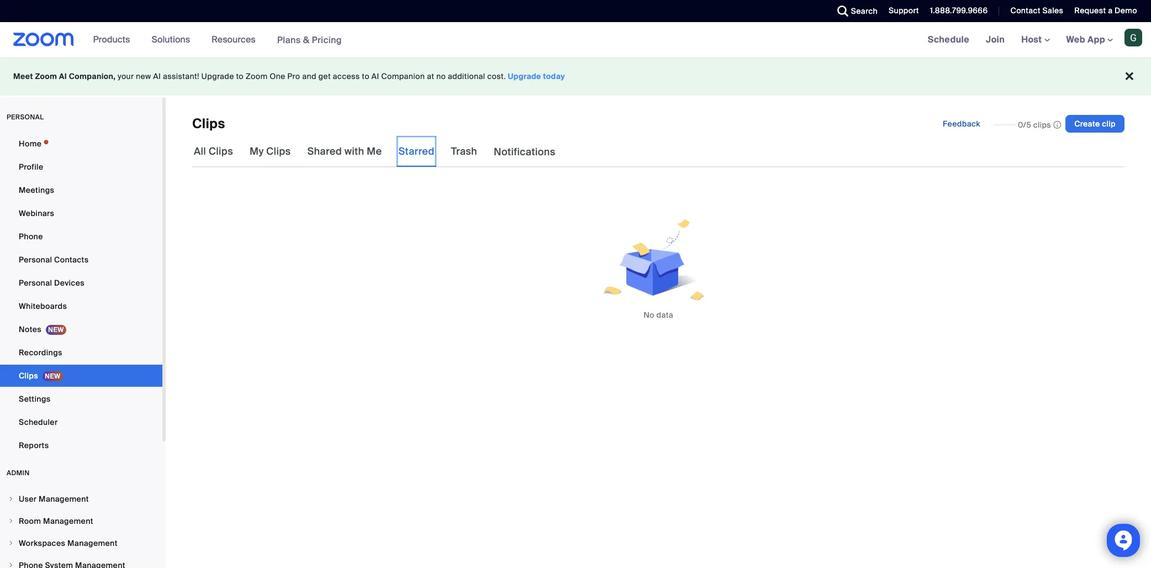 Task type: describe. For each thing, give the bounding box(es) containing it.
0/5
[[1019, 120, 1032, 130]]

1 upgrade from the left
[[202, 71, 234, 81]]

at
[[427, 71, 435, 81]]

workspaces
[[19, 538, 65, 548]]

notes
[[19, 324, 41, 334]]

contact sales
[[1011, 6, 1064, 15]]

scheduler
[[19, 417, 58, 427]]

additional
[[448, 71, 486, 81]]

zoom logo image
[[13, 33, 74, 46]]

support
[[889, 6, 920, 15]]

starred tab
[[397, 136, 436, 167]]

create clip
[[1075, 119, 1117, 129]]

my
[[250, 145, 264, 158]]

web app
[[1067, 34, 1106, 45]]

assistant!
[[163, 71, 199, 81]]

settings link
[[0, 388, 163, 410]]

today
[[544, 71, 566, 81]]

scheduler link
[[0, 411, 163, 433]]

contact
[[1011, 6, 1041, 15]]

reports
[[19, 441, 49, 451]]

devices
[[54, 278, 85, 288]]

2 upgrade from the left
[[508, 71, 542, 81]]

webinars link
[[0, 202, 163, 224]]

companion,
[[69, 71, 116, 81]]

reports link
[[0, 434, 163, 457]]

phone
[[19, 232, 43, 242]]

clips link
[[0, 365, 163, 387]]

pro
[[288, 71, 300, 81]]

no data
[[644, 310, 674, 320]]

clips inside personal menu menu
[[19, 371, 38, 381]]

me
[[367, 145, 382, 158]]

tabs of clips tab list
[[192, 136, 558, 168]]

trash tab
[[450, 136, 479, 167]]

phone link
[[0, 226, 163, 248]]

clips right all
[[209, 145, 233, 158]]

request
[[1075, 6, 1107, 15]]

recordings
[[19, 348, 62, 358]]

clip
[[1103, 119, 1117, 129]]

1 zoom from the left
[[35, 71, 57, 81]]

0/5 clips
[[1019, 120, 1052, 130]]

personal for personal devices
[[19, 278, 52, 288]]

schedule link
[[920, 22, 978, 57]]

all clips tab
[[192, 136, 235, 167]]

meet
[[13, 71, 33, 81]]

right image
[[8, 496, 14, 502]]

product information navigation
[[85, 22, 350, 58]]

create
[[1075, 119, 1101, 129]]

room
[[19, 516, 41, 526]]

feedback
[[944, 119, 981, 129]]

my clips tab
[[248, 136, 293, 167]]

personal contacts
[[19, 255, 89, 265]]

plans
[[277, 34, 301, 46]]

0/5 clips application
[[994, 119, 1062, 130]]

whiteboards link
[[0, 295, 163, 317]]

workspaces management menu item
[[0, 533, 163, 554]]

plans & pricing
[[277, 34, 342, 46]]

and
[[302, 71, 317, 81]]

room management menu item
[[0, 511, 163, 532]]

get
[[319, 71, 331, 81]]

2 ai from the left
[[153, 71, 161, 81]]

personal for personal contacts
[[19, 255, 52, 265]]

schedule
[[928, 34, 970, 45]]

request a demo
[[1075, 6, 1138, 15]]

data
[[657, 310, 674, 320]]

create clip button
[[1066, 115, 1125, 133]]

access
[[333, 71, 360, 81]]

new
[[136, 71, 151, 81]]

meet zoom ai companion, your new ai assistant! upgrade to zoom one pro and get access to ai companion at no additional cost. upgrade today
[[13, 71, 566, 81]]

banner containing products
[[0, 22, 1152, 58]]

no
[[644, 310, 655, 320]]

products
[[93, 34, 130, 45]]

personal devices link
[[0, 272, 163, 294]]

no
[[437, 71, 446, 81]]

meetings
[[19, 185, 54, 195]]

personal menu menu
[[0, 133, 163, 458]]

your
[[118, 71, 134, 81]]



Task type: locate. For each thing, give the bounding box(es) containing it.
upgrade right "cost."
[[508, 71, 542, 81]]

zoom
[[35, 71, 57, 81], [246, 71, 268, 81]]

personal inside personal contacts link
[[19, 255, 52, 265]]

web
[[1067, 34, 1086, 45]]

admin
[[7, 469, 30, 478]]

request a demo link
[[1067, 0, 1152, 22], [1075, 6, 1138, 15]]

upgrade down product information navigation
[[202, 71, 234, 81]]

support link
[[881, 0, 922, 22], [889, 6, 920, 15]]

user management menu item
[[0, 489, 163, 510]]

2 horizontal spatial ai
[[372, 71, 380, 81]]

a
[[1109, 6, 1114, 15]]

2 right image from the top
[[8, 540, 14, 547]]

solutions
[[152, 34, 190, 45]]

1.888.799.9666 button
[[922, 0, 991, 22], [931, 6, 989, 15]]

personal
[[7, 113, 44, 122]]

0 vertical spatial personal
[[19, 255, 52, 265]]

notifications
[[494, 145, 556, 159]]

resources button
[[212, 22, 261, 57]]

web app button
[[1067, 34, 1114, 45]]

1 personal from the top
[[19, 255, 52, 265]]

products button
[[93, 22, 135, 57]]

1 to from the left
[[236, 71, 244, 81]]

meetings navigation
[[920, 22, 1152, 58]]

3 right image from the top
[[8, 562, 14, 568]]

home link
[[0, 133, 163, 155]]

clips up settings
[[19, 371, 38, 381]]

personal down the phone in the top left of the page
[[19, 255, 52, 265]]

personal up whiteboards
[[19, 278, 52, 288]]

3 ai from the left
[[372, 71, 380, 81]]

2 personal from the top
[[19, 278, 52, 288]]

management for room management
[[43, 516, 93, 526]]

with
[[345, 145, 365, 158]]

cost.
[[488, 71, 506, 81]]

profile
[[19, 162, 43, 172]]

home
[[19, 139, 42, 149]]

right image inside 'workspaces management' menu item
[[8, 540, 14, 547]]

shared
[[308, 145, 342, 158]]

admin menu menu
[[0, 489, 163, 568]]

right image for workspaces management
[[8, 540, 14, 547]]

workspaces management
[[19, 538, 118, 548]]

0 vertical spatial management
[[39, 494, 89, 504]]

to
[[236, 71, 244, 81], [362, 71, 370, 81]]

management
[[39, 494, 89, 504], [43, 516, 93, 526], [67, 538, 118, 548]]

1 horizontal spatial upgrade
[[508, 71, 542, 81]]

1.888.799.9666
[[931, 6, 989, 15]]

clips
[[1034, 120, 1052, 130]]

0 horizontal spatial to
[[236, 71, 244, 81]]

resources
[[212, 34, 256, 45]]

user
[[19, 494, 37, 504]]

1 vertical spatial management
[[43, 516, 93, 526]]

1 right image from the top
[[8, 518, 14, 525]]

settings
[[19, 394, 51, 404]]

ai left the companion,
[[59, 71, 67, 81]]

&
[[303, 34, 310, 46]]

trash
[[451, 145, 478, 158]]

recordings link
[[0, 342, 163, 364]]

app
[[1088, 34, 1106, 45]]

user management
[[19, 494, 89, 504]]

2 vertical spatial management
[[67, 538, 118, 548]]

1 horizontal spatial ai
[[153, 71, 161, 81]]

webinars
[[19, 208, 54, 218]]

contact sales link
[[1003, 0, 1067, 22], [1011, 6, 1064, 15]]

profile link
[[0, 156, 163, 178]]

personal inside personal devices link
[[19, 278, 52, 288]]

join
[[987, 34, 1006, 45]]

shared with me
[[308, 145, 382, 158]]

clips up all clips at the top of page
[[192, 115, 225, 132]]

management for workspaces management
[[67, 538, 118, 548]]

2 to from the left
[[362, 71, 370, 81]]

feedback button
[[935, 115, 990, 133]]

plans & pricing link
[[277, 34, 342, 46], [277, 34, 342, 46]]

notes link
[[0, 318, 163, 341]]

zoom right meet
[[35, 71, 57, 81]]

management down "room management" menu item
[[67, 538, 118, 548]]

management for user management
[[39, 494, 89, 504]]

right image inside "room management" menu item
[[8, 518, 14, 525]]

pricing
[[312, 34, 342, 46]]

clips right my
[[266, 145, 291, 158]]

1 vertical spatial right image
[[8, 540, 14, 547]]

management up room management
[[39, 494, 89, 504]]

solutions button
[[152, 22, 195, 57]]

upgrade today link
[[508, 71, 566, 81]]

0 vertical spatial right image
[[8, 518, 14, 525]]

1 horizontal spatial zoom
[[246, 71, 268, 81]]

right image
[[8, 518, 14, 525], [8, 540, 14, 547], [8, 562, 14, 568]]

2 zoom from the left
[[246, 71, 268, 81]]

all clips
[[194, 145, 233, 158]]

to down resources dropdown button
[[236, 71, 244, 81]]

personal contacts link
[[0, 249, 163, 271]]

join link
[[978, 22, 1014, 57]]

companion
[[382, 71, 425, 81]]

starred
[[399, 145, 435, 158]]

ai left the companion
[[372, 71, 380, 81]]

sales
[[1043, 6, 1064, 15]]

ai right new
[[153, 71, 161, 81]]

upgrade
[[202, 71, 234, 81], [508, 71, 542, 81]]

one
[[270, 71, 286, 81]]

0 horizontal spatial ai
[[59, 71, 67, 81]]

contacts
[[54, 255, 89, 265]]

demo
[[1116, 6, 1138, 15]]

right image for room management
[[8, 518, 14, 525]]

management up workspaces management
[[43, 516, 93, 526]]

host
[[1022, 34, 1045, 45]]

meet zoom ai companion, footer
[[0, 57, 1152, 96]]

host button
[[1022, 34, 1051, 45]]

search button
[[830, 0, 881, 22]]

meetings link
[[0, 179, 163, 201]]

1 vertical spatial personal
[[19, 278, 52, 288]]

profile picture image
[[1125, 29, 1143, 46]]

all
[[194, 145, 206, 158]]

2 vertical spatial right image
[[8, 562, 14, 568]]

personal
[[19, 255, 52, 265], [19, 278, 52, 288]]

0 horizontal spatial zoom
[[35, 71, 57, 81]]

whiteboards
[[19, 301, 67, 311]]

1 ai from the left
[[59, 71, 67, 81]]

1 horizontal spatial to
[[362, 71, 370, 81]]

ai
[[59, 71, 67, 81], [153, 71, 161, 81], [372, 71, 380, 81]]

personal devices
[[19, 278, 85, 288]]

0 horizontal spatial upgrade
[[202, 71, 234, 81]]

menu item
[[0, 555, 163, 568]]

to right access
[[362, 71, 370, 81]]

clips
[[192, 115, 225, 132], [209, 145, 233, 158], [266, 145, 291, 158], [19, 371, 38, 381]]

my clips
[[250, 145, 291, 158]]

zoom left one at top
[[246, 71, 268, 81]]

shared with me tab
[[306, 136, 384, 167]]

banner
[[0, 22, 1152, 58]]



Task type: vqa. For each thing, say whether or not it's contained in the screenshot.
CLOSE 'image'
no



